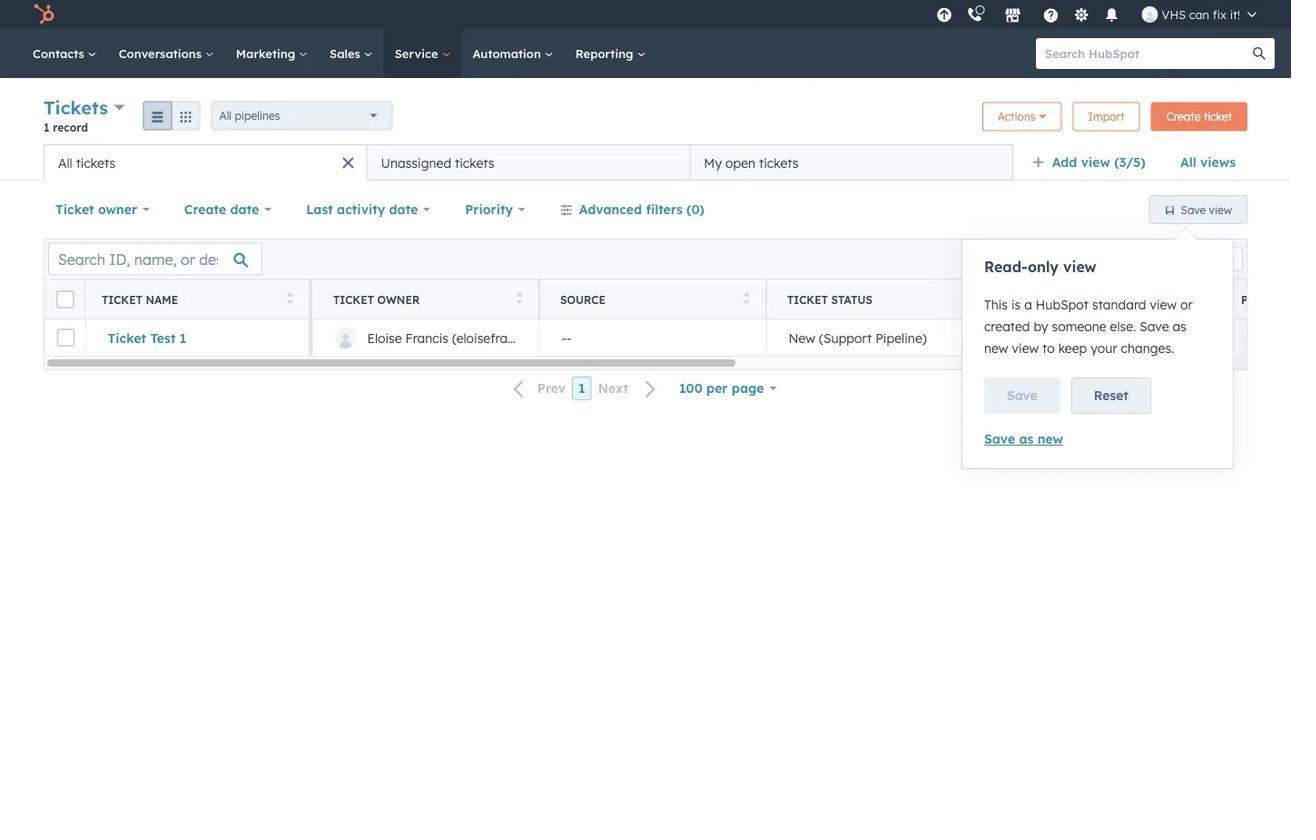 Task type: vqa. For each thing, say whether or not it's contained in the screenshot.
2nd Start from the bottom
no



Task type: locate. For each thing, give the bounding box(es) containing it.
create inside popup button
[[184, 202, 226, 218]]

date right activity at the top of page
[[389, 202, 418, 218]]

eloise francis (eloisefrancis23@gmail.com)
[[367, 330, 624, 346]]

create inside button
[[1167, 110, 1201, 124]]

create
[[1167, 110, 1201, 124], [184, 202, 226, 218], [1014, 293, 1057, 307]]

marketplaces button
[[994, 0, 1032, 29]]

ticket owner inside popup button
[[55, 202, 137, 218]]

(eloisefrancis23@gmail.com)
[[452, 330, 624, 346]]

all left 'views'
[[1181, 154, 1197, 170]]

source
[[560, 293, 606, 307]]

1 horizontal spatial all
[[219, 109, 232, 123]]

2 horizontal spatial create
[[1167, 110, 1201, 124]]

1 inside 'button'
[[579, 381, 586, 396]]

0 horizontal spatial ticket owner
[[55, 202, 137, 218]]

0 horizontal spatial tickets
[[76, 155, 115, 171]]

save for save as new
[[985, 431, 1016, 447]]

2023
[[1062, 330, 1091, 346]]

1 horizontal spatial ticket owner
[[333, 293, 420, 307]]

press to sort. image
[[743, 292, 750, 305]]

create date button
[[172, 192, 283, 228]]

0 horizontal spatial all
[[58, 155, 72, 171]]

1 vertical spatial 1
[[180, 330, 186, 346]]

create ticket
[[1167, 110, 1232, 124]]

--
[[562, 330, 572, 346], [1243, 330, 1253, 346]]

all inside button
[[58, 155, 72, 171]]

save
[[1181, 203, 1206, 217], [1140, 319, 1169, 335], [1007, 388, 1038, 404], [985, 431, 1016, 447]]

ticket owner down all tickets
[[55, 202, 137, 218]]

all views link
[[1169, 144, 1248, 181]]

0 horizontal spatial --
[[562, 330, 572, 346]]

per
[[707, 381, 728, 396]]

0 horizontal spatial press to sort. image
[[287, 292, 293, 305]]

all for all pipelines
[[219, 109, 232, 123]]

2 horizontal spatial press to sort. image
[[970, 292, 977, 305]]

date up "someone"
[[1060, 293, 1089, 307]]

edit columns
[[1166, 252, 1232, 266]]

all for all views
[[1181, 154, 1197, 170]]

save up "changes."
[[1140, 319, 1169, 335]]

1 horizontal spatial 1
[[180, 330, 186, 346]]

marketplaces image
[[1005, 8, 1021, 25]]

save for save
[[1007, 388, 1038, 404]]

views
[[1201, 154, 1236, 170]]

tickets
[[76, 155, 115, 171], [455, 155, 495, 171], [759, 155, 799, 171]]

2 horizontal spatial all
[[1181, 154, 1197, 170]]

create date
[[184, 202, 259, 218]]

actions
[[998, 110, 1036, 124]]

2 horizontal spatial 1
[[579, 381, 586, 396]]

0 vertical spatial as
[[1173, 319, 1187, 335]]

2 horizontal spatial tickets
[[759, 155, 799, 171]]

ticket up eloise
[[333, 293, 374, 307]]

vhs can fix it! button
[[1131, 0, 1268, 29]]

service
[[395, 46, 442, 61]]

new inside this is a hubspot standard view or created by someone else. save as new view to keep your changes.
[[985, 341, 1009, 356]]

Search HubSpot search field
[[1036, 38, 1259, 69]]

view right add
[[1081, 154, 1111, 170]]

advanced filters (0)
[[579, 202, 705, 218]]

read-only view
[[985, 258, 1097, 276]]

0 horizontal spatial priority
[[465, 202, 513, 218]]

create left ticket at the right
[[1167, 110, 1201, 124]]

new down save 'button'
[[1038, 431, 1064, 447]]

view inside button
[[1209, 203, 1232, 217]]

1 vertical spatial owner
[[377, 293, 420, 307]]

1 horizontal spatial press to sort. image
[[516, 292, 523, 305]]

0 horizontal spatial as
[[1019, 431, 1034, 447]]

press to sort. element
[[287, 292, 293, 307], [516, 292, 523, 307], [743, 292, 750, 307], [970, 292, 977, 307]]

3 press to sort. image from the left
[[970, 292, 977, 305]]

0 horizontal spatial -- button
[[539, 320, 767, 356]]

new
[[985, 341, 1009, 356], [1038, 431, 1064, 447]]

your
[[1091, 341, 1118, 356]]

oct 24, 2023 4:41 pm pdt
[[1016, 330, 1168, 346]]

tickets
[[44, 96, 108, 119]]

2 tickets from the left
[[455, 155, 495, 171]]

service link
[[384, 29, 462, 78]]

1 - from the left
[[562, 330, 567, 346]]

0 vertical spatial priority
[[465, 202, 513, 218]]

tickets up priority popup button
[[455, 155, 495, 171]]

1 right test on the left of page
[[180, 330, 186, 346]]

search image
[[1253, 47, 1266, 60]]

date inside create date popup button
[[230, 202, 259, 218]]

1 horizontal spatial priority
[[1242, 293, 1292, 307]]

prev button
[[503, 377, 572, 401]]

all inside popup button
[[219, 109, 232, 123]]

vhs can fix it!
[[1162, 7, 1241, 22]]

new down created
[[985, 341, 1009, 356]]

reset button
[[1072, 378, 1152, 414]]

press to sort. image
[[287, 292, 293, 305], [516, 292, 523, 305], [970, 292, 977, 305]]

upgrade image
[[936, 8, 953, 24]]

priority down unassigned tickets "button" on the top
[[465, 202, 513, 218]]

keep
[[1059, 341, 1087, 356]]

standard
[[1093, 297, 1147, 313]]

2 press to sort. image from the left
[[516, 292, 523, 305]]

tickets banner
[[44, 94, 1248, 144]]

24,
[[1041, 330, 1059, 346]]

this is a hubspot standard view or created by someone else. save as new view to keep your changes.
[[985, 297, 1193, 356]]

tickets for all tickets
[[76, 155, 115, 171]]

1 horizontal spatial tickets
[[455, 155, 495, 171]]

page
[[732, 381, 764, 396]]

group
[[143, 101, 200, 130]]

test
[[150, 330, 176, 346]]

100 per page
[[679, 381, 764, 396]]

export button
[[1085, 247, 1143, 271]]

2 vertical spatial create
[[1014, 293, 1057, 307]]

1 horizontal spatial -- button
[[1221, 320, 1292, 356]]

1 vertical spatial new
[[1038, 431, 1064, 447]]

-
[[562, 330, 567, 346], [567, 330, 572, 346], [1243, 330, 1248, 346], [1248, 330, 1253, 346]]

last activity date
[[306, 202, 418, 218]]

as down or
[[1173, 319, 1187, 335]]

all inside "link"
[[1181, 154, 1197, 170]]

reporting link
[[565, 29, 657, 78]]

1 horizontal spatial --
[[1243, 330, 1253, 346]]

1 tickets from the left
[[76, 155, 115, 171]]

settings image
[[1074, 8, 1090, 24]]

1 right prev
[[579, 381, 586, 396]]

create down "all tickets" button
[[184, 202, 226, 218]]

2 vertical spatial 1
[[579, 381, 586, 396]]

press to sort. element for ticket status
[[970, 292, 977, 307]]

1 horizontal spatial owner
[[377, 293, 420, 307]]

2 -- from the left
[[1243, 330, 1253, 346]]

0 vertical spatial new
[[985, 341, 1009, 356]]

contacts link
[[22, 29, 108, 78]]

1 press to sort. image from the left
[[287, 292, 293, 305]]

ticket
[[1204, 110, 1232, 124]]

(0)
[[687, 202, 705, 218]]

priority
[[465, 202, 513, 218], [1242, 293, 1292, 307]]

edit columns button
[[1154, 247, 1243, 271]]

priority down the edit columns button
[[1242, 293, 1292, 307]]

owner down all tickets
[[98, 202, 137, 218]]

create for create date (pdt)
[[1014, 293, 1057, 307]]

view down 'views'
[[1209, 203, 1232, 217]]

-- for 1st -- button from right
[[1243, 330, 1253, 346]]

as down save 'button'
[[1019, 431, 1034, 447]]

0 horizontal spatial 1
[[44, 120, 50, 134]]

0 horizontal spatial create
[[184, 202, 226, 218]]

all pipelines button
[[211, 101, 393, 130]]

filters
[[646, 202, 683, 218]]

ticket test 1 link
[[108, 330, 287, 346]]

pagination navigation
[[503, 377, 667, 401]]

ticket owner
[[55, 202, 137, 218], [333, 293, 420, 307]]

create for create ticket
[[1167, 110, 1201, 124]]

automation
[[473, 46, 545, 61]]

3 press to sort. element from the left
[[743, 292, 750, 307]]

1 for 1
[[579, 381, 586, 396]]

0 horizontal spatial owner
[[98, 202, 137, 218]]

1 horizontal spatial date
[[389, 202, 418, 218]]

0 vertical spatial 1
[[44, 120, 50, 134]]

1 vertical spatial create
[[184, 202, 226, 218]]

0 horizontal spatial date
[[230, 202, 259, 218]]

save up save as new
[[1007, 388, 1038, 404]]

0 vertical spatial create
[[1167, 110, 1201, 124]]

1 left record
[[44, 120, 50, 134]]

ticket down all tickets
[[55, 202, 94, 218]]

1 horizontal spatial as
[[1173, 319, 1187, 335]]

or
[[1181, 297, 1193, 313]]

2 horizontal spatial date
[[1060, 293, 1089, 307]]

2 press to sort. element from the left
[[516, 292, 523, 307]]

0 vertical spatial owner
[[98, 202, 137, 218]]

1 for 1 record
[[44, 120, 50, 134]]

create up by
[[1014, 293, 1057, 307]]

my
[[704, 155, 722, 171]]

1 horizontal spatial create
[[1014, 293, 1057, 307]]

search button
[[1244, 38, 1275, 69]]

sales
[[330, 46, 364, 61]]

date down "all tickets" button
[[230, 202, 259, 218]]

100
[[679, 381, 703, 396]]

all left pipelines
[[219, 109, 232, 123]]

save inside button
[[1181, 203, 1206, 217]]

4 press to sort. element from the left
[[970, 292, 977, 307]]

press to sort. image for ticket status
[[970, 292, 977, 305]]

tickets down record
[[76, 155, 115, 171]]

save down all views "link"
[[1181, 203, 1206, 217]]

ticket name
[[102, 293, 178, 307]]

save view
[[1181, 203, 1232, 217]]

tickets right open
[[759, 155, 799, 171]]

1 -- from the left
[[562, 330, 572, 346]]

ticket owner up eloise
[[333, 293, 420, 307]]

0 horizontal spatial new
[[985, 341, 1009, 356]]

all
[[219, 109, 232, 123], [1181, 154, 1197, 170], [58, 155, 72, 171]]

all down '1 record'
[[58, 155, 72, 171]]

press to sort. element for ticket owner
[[516, 292, 523, 307]]

ticket status
[[787, 293, 873, 307]]

save as new
[[985, 431, 1064, 447]]

Search ID, name, or description search field
[[48, 243, 262, 276]]

view left 'to'
[[1012, 341, 1039, 356]]

automation link
[[462, 29, 565, 78]]

tickets inside "button"
[[455, 155, 495, 171]]

save down save 'button'
[[985, 431, 1016, 447]]

as
[[1173, 319, 1187, 335], [1019, 431, 1034, 447]]

marketing
[[236, 46, 299, 61]]

create ticket button
[[1151, 102, 1248, 131]]

owner up eloise
[[377, 293, 420, 307]]

0 vertical spatial ticket owner
[[55, 202, 137, 218]]

1 inside tickets banner
[[44, 120, 50, 134]]

import
[[1089, 110, 1125, 124]]

-- button
[[539, 320, 767, 356], [1221, 320, 1292, 356]]

ticket owner button
[[44, 192, 161, 228]]

last activity date button
[[294, 192, 442, 228]]

save inside 'button'
[[1007, 388, 1038, 404]]



Task type: describe. For each thing, give the bounding box(es) containing it.
unassigned
[[381, 155, 451, 171]]

2 - from the left
[[567, 330, 572, 346]]

1 record
[[44, 120, 88, 134]]

advanced filters (0) button
[[548, 192, 717, 228]]

my open tickets
[[704, 155, 799, 171]]

activity
[[337, 202, 385, 218]]

it!
[[1230, 7, 1241, 22]]

priority button
[[453, 192, 537, 228]]

read-
[[985, 258, 1028, 276]]

priority inside priority popup button
[[465, 202, 513, 218]]

ticket up new
[[787, 293, 828, 307]]

created
[[985, 319, 1030, 335]]

2 -- button from the left
[[1221, 320, 1292, 356]]

1 vertical spatial as
[[1019, 431, 1034, 447]]

save inside this is a hubspot standard view or created by someone else. save as new view to keep your changes.
[[1140, 319, 1169, 335]]

can
[[1190, 7, 1210, 22]]

save button
[[985, 378, 1061, 414]]

date for create date (pdt)
[[1060, 293, 1089, 307]]

group inside tickets banner
[[143, 101, 200, 130]]

next
[[598, 381, 628, 397]]

conversations
[[119, 46, 205, 61]]

ticket left name
[[102, 293, 143, 307]]

fix
[[1213, 7, 1227, 22]]

1 horizontal spatial new
[[1038, 431, 1064, 447]]

press to sort. element for source
[[743, 292, 750, 307]]

pdt
[[1145, 330, 1168, 346]]

edit
[[1166, 252, 1186, 266]]

add view (3/5) button
[[1021, 144, 1169, 181]]

notifications image
[[1104, 8, 1120, 25]]

view up create date (pdt)
[[1064, 258, 1097, 276]]

pm
[[1122, 330, 1141, 346]]

name
[[146, 293, 178, 307]]

all tickets button
[[44, 144, 367, 181]]

contacts
[[33, 46, 88, 61]]

help button
[[1036, 0, 1067, 29]]

new (support pipeline)
[[789, 330, 927, 346]]

date for create date
[[230, 202, 259, 218]]

(pdt)
[[1092, 293, 1121, 307]]

notifications button
[[1097, 0, 1128, 29]]

someone
[[1052, 319, 1107, 335]]

all tickets
[[58, 155, 115, 171]]

tickets button
[[44, 94, 125, 121]]

prev
[[537, 381, 566, 397]]

1 press to sort. element from the left
[[287, 292, 293, 307]]

new
[[789, 330, 816, 346]]

press to sort. image for ticket owner
[[516, 292, 523, 305]]

date inside last activity date popup button
[[389, 202, 418, 218]]

changes.
[[1121, 341, 1175, 356]]

unassigned tickets
[[381, 155, 495, 171]]

advanced
[[579, 202, 642, 218]]

4 - from the left
[[1248, 330, 1253, 346]]

conversations link
[[108, 29, 225, 78]]

as inside this is a hubspot standard view or created by someone else. save as new view to keep your changes.
[[1173, 319, 1187, 335]]

pipeline)
[[876, 330, 927, 346]]

all for all tickets
[[58, 155, 72, 171]]

pipelines
[[235, 109, 280, 123]]

tickets for unassigned tickets
[[455, 155, 495, 171]]

4:41
[[1094, 330, 1119, 346]]

add view (3/5)
[[1052, 154, 1146, 170]]

hubspot image
[[33, 4, 54, 25]]

marketing link
[[225, 29, 319, 78]]

vhs can fix it! menu
[[931, 0, 1270, 29]]

calling icon image
[[967, 7, 983, 23]]

help image
[[1043, 8, 1060, 25]]

1 vertical spatial ticket owner
[[333, 293, 420, 307]]

to
[[1043, 341, 1055, 356]]

columns
[[1189, 252, 1232, 266]]

record
[[53, 120, 88, 134]]

owner inside popup button
[[98, 202, 137, 218]]

only
[[1028, 258, 1059, 276]]

eloise
[[367, 330, 402, 346]]

open
[[726, 155, 756, 171]]

3 - from the left
[[1243, 330, 1248, 346]]

new (support pipeline) button
[[767, 320, 994, 356]]

view left or
[[1150, 297, 1177, 313]]

save view button
[[1149, 195, 1248, 224]]

upgrade link
[[933, 5, 956, 24]]

ticket left test on the left of page
[[108, 330, 146, 346]]

eloise francis image
[[1142, 6, 1159, 23]]

a
[[1025, 297, 1033, 313]]

ticket inside popup button
[[55, 202, 94, 218]]

oct 24, 2023 4:41 pm pdt button
[[994, 320, 1221, 356]]

(3/5)
[[1115, 154, 1146, 170]]

view inside popup button
[[1081, 154, 1111, 170]]

add
[[1052, 154, 1078, 170]]

create date (pdt)
[[1014, 293, 1121, 307]]

export
[[1097, 252, 1131, 266]]

is
[[1012, 297, 1021, 313]]

reset
[[1094, 388, 1129, 404]]

reporting
[[576, 46, 637, 61]]

create for create date
[[184, 202, 226, 218]]

calling icon button
[[960, 2, 990, 27]]

all views
[[1181, 154, 1236, 170]]

1 vertical spatial priority
[[1242, 293, 1292, 307]]

oct
[[1016, 330, 1037, 346]]

ticket test 1
[[108, 330, 186, 346]]

sales link
[[319, 29, 384, 78]]

settings link
[[1070, 5, 1093, 24]]

save for save view
[[1181, 203, 1206, 217]]

eloise francis (eloisefrancis23@gmail.com) button
[[312, 320, 624, 356]]

else.
[[1110, 319, 1137, 335]]

actions button
[[983, 102, 1062, 131]]

1 -- button from the left
[[539, 320, 767, 356]]

my open tickets button
[[690, 144, 1013, 181]]

(support
[[819, 330, 872, 346]]

3 tickets from the left
[[759, 155, 799, 171]]

-- for second -- button from right
[[562, 330, 572, 346]]

status
[[831, 293, 873, 307]]

vhs
[[1162, 7, 1186, 22]]



